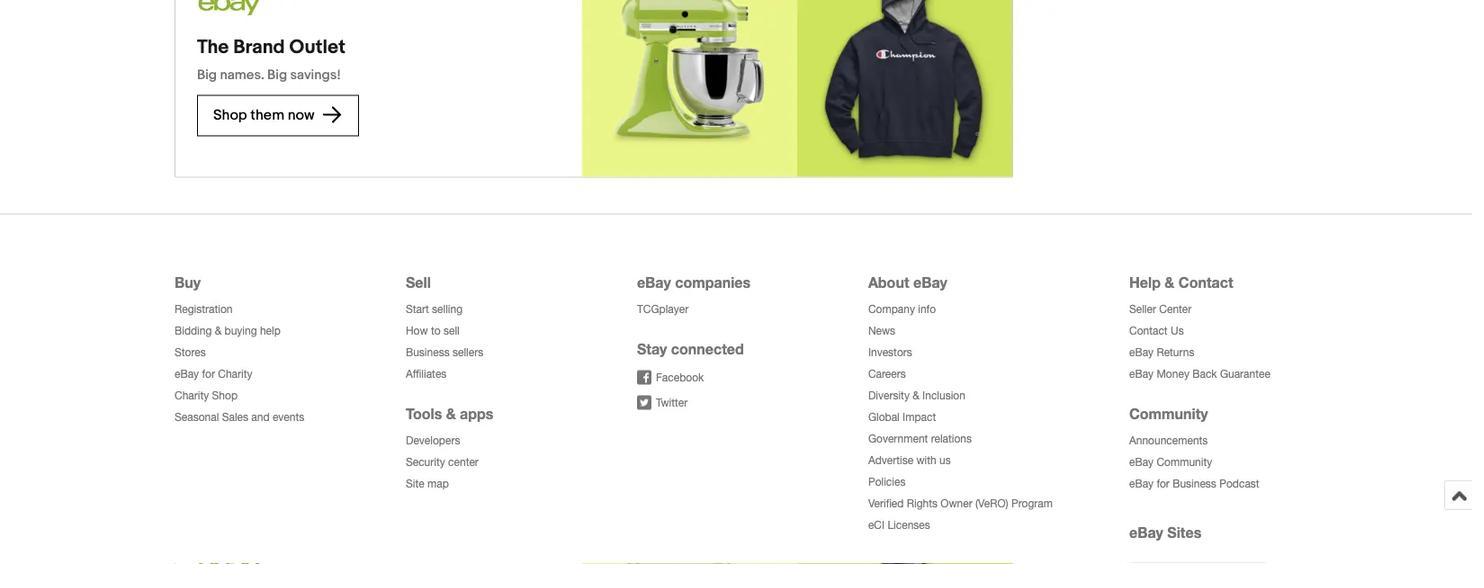 Task type: locate. For each thing, give the bounding box(es) containing it.
careers
[[869, 368, 906, 381]]

business inside start selling how to sell business sellers affiliates
[[406, 347, 450, 359]]

community up ebay for business podcast link
[[1157, 456, 1213, 469]]

business for how
[[406, 347, 450, 359]]

security
[[406, 456, 445, 469]]

0 horizontal spatial contact
[[1130, 325, 1168, 338]]

stay connected
[[637, 341, 744, 358]]

community up 'announcements'
[[1130, 406, 1209, 423]]

global impact link
[[869, 411, 936, 424]]

ebay down ebay community link
[[1130, 478, 1154, 491]]

charity
[[218, 368, 252, 381], [175, 390, 209, 402]]

us
[[1171, 325, 1184, 338]]

center
[[1160, 303, 1192, 316]]

contact inside the seller center contact us ebay returns ebay money back guarantee
[[1130, 325, 1168, 338]]

facebook link
[[637, 371, 704, 385]]

1 horizontal spatial charity
[[218, 368, 252, 381]]

investors
[[869, 347, 913, 359]]

impact
[[903, 411, 936, 424]]

0 vertical spatial community
[[1130, 406, 1209, 423]]

announcements
[[1130, 435, 1208, 447]]

for down ebay community link
[[1157, 478, 1170, 491]]

developers
[[406, 435, 460, 447]]

brand
[[233, 36, 285, 60]]

diversity
[[869, 390, 910, 402]]

business sellers link
[[406, 347, 484, 359]]

1 vertical spatial for
[[1157, 478, 1170, 491]]

0 horizontal spatial charity
[[175, 390, 209, 402]]

big down brand
[[267, 68, 287, 84]]

1 vertical spatial shop
[[212, 390, 238, 402]]

rights
[[907, 498, 938, 510]]

2 big from the left
[[267, 68, 287, 84]]

them
[[251, 107, 284, 124]]

0 vertical spatial charity
[[218, 368, 252, 381]]

about ebay
[[869, 274, 948, 291]]

1 horizontal spatial big
[[267, 68, 287, 84]]

bidding & buying help link
[[175, 325, 281, 338]]

for up charity shop link at the left
[[202, 368, 215, 381]]

& right help
[[1165, 274, 1175, 291]]

community
[[1130, 406, 1209, 423], [1157, 456, 1213, 469]]

contact us link
[[1130, 325, 1184, 338]]

contact up the center
[[1179, 274, 1234, 291]]

business inside announcements ebay community ebay for business podcast
[[1173, 478, 1217, 491]]

ebay down contact us link
[[1130, 347, 1154, 359]]

sell
[[444, 325, 460, 338]]

affiliates link
[[406, 368, 447, 381]]

0 horizontal spatial business
[[406, 347, 450, 359]]

stay
[[637, 341, 667, 358]]

ebay companies
[[637, 274, 751, 291]]

shop up sales
[[212, 390, 238, 402]]

for inside registration bidding & buying help stores ebay for charity charity shop seasonal sales and events
[[202, 368, 215, 381]]

help & contact link
[[1130, 274, 1234, 291]]

big down the
[[197, 68, 217, 84]]

charity up seasonal
[[175, 390, 209, 402]]

ebay down stores
[[175, 368, 199, 381]]

0 horizontal spatial big
[[197, 68, 217, 84]]

business down ebay community link
[[1173, 478, 1217, 491]]

developers link
[[406, 435, 460, 447]]

help
[[260, 325, 281, 338]]

contact for &
[[1179, 274, 1234, 291]]

business up the affiliates on the bottom
[[406, 347, 450, 359]]

0 vertical spatial contact
[[1179, 274, 1234, 291]]

money
[[1157, 368, 1190, 381]]

1 horizontal spatial business
[[1173, 478, 1217, 491]]

help
[[1130, 274, 1161, 291]]

announcements ebay community ebay for business podcast
[[1130, 435, 1260, 491]]

1 horizontal spatial for
[[1157, 478, 1170, 491]]

verified rights owner (vero) program link
[[869, 498, 1053, 510]]

center
[[448, 456, 479, 469]]

ebay left sites
[[1130, 524, 1164, 542]]

relations
[[931, 433, 972, 446]]

events
[[273, 411, 304, 424]]

contact down 'seller'
[[1130, 325, 1168, 338]]

1 vertical spatial contact
[[1130, 325, 1168, 338]]

registration link
[[175, 303, 233, 316]]

contact
[[1179, 274, 1234, 291], [1130, 325, 1168, 338]]

& left the buying
[[215, 325, 222, 338]]

site
[[406, 478, 425, 491]]

policies link
[[869, 476, 906, 489]]

charity shop link
[[175, 390, 238, 402]]

site map link
[[406, 478, 449, 491]]

charity up charity shop link at the left
[[218, 368, 252, 381]]

seasonal
[[175, 411, 219, 424]]

company info news investors careers diversity & inclusion global impact government relations advertise with us policies verified rights owner (vero) program eci licenses
[[869, 303, 1053, 532]]

0 vertical spatial business
[[406, 347, 450, 359]]

global
[[869, 411, 900, 424]]

tools & apps
[[406, 406, 494, 423]]

ebay community link
[[1130, 456, 1213, 469]]

seasonal sales and events link
[[175, 411, 304, 424]]

0 horizontal spatial for
[[202, 368, 215, 381]]

stores link
[[175, 347, 206, 359]]

1 vertical spatial community
[[1157, 456, 1213, 469]]

bidding
[[175, 325, 212, 338]]

outlet
[[289, 36, 346, 60]]

1 horizontal spatial contact
[[1179, 274, 1234, 291]]

the brand outlet big names. big savings!
[[197, 36, 346, 84]]

for
[[202, 368, 215, 381], [1157, 478, 1170, 491]]

&
[[1165, 274, 1175, 291], [215, 325, 222, 338], [913, 390, 920, 402], [446, 406, 456, 423]]

company info link
[[869, 303, 936, 316]]

& up impact
[[913, 390, 920, 402]]

1 vertical spatial business
[[1173, 478, 1217, 491]]

ebay down ebay returns link
[[1130, 368, 1154, 381]]

shop left them
[[213, 107, 247, 124]]

business
[[406, 347, 450, 359], [1173, 478, 1217, 491]]

about
[[869, 274, 910, 291]]

0 vertical spatial for
[[202, 368, 215, 381]]

twitter
[[656, 397, 688, 410]]

map
[[428, 478, 449, 491]]

savings!
[[290, 68, 341, 84]]

facebook
[[656, 372, 704, 384]]

seller center link
[[1130, 303, 1192, 316]]

policies
[[869, 476, 906, 489]]



Task type: describe. For each thing, give the bounding box(es) containing it.
eci
[[869, 519, 885, 532]]

ebay returns link
[[1130, 347, 1195, 359]]

diversity & inclusion link
[[869, 390, 966, 402]]

about ebay link
[[869, 274, 948, 291]]

announcements link
[[1130, 435, 1208, 447]]

how
[[406, 325, 428, 338]]

buy link
[[175, 274, 201, 291]]

registration bidding & buying help stores ebay for charity charity shop seasonal sales and events
[[175, 303, 304, 424]]

ebay sites
[[1130, 524, 1202, 542]]

ebay down announcements "link" on the bottom right
[[1130, 456, 1154, 469]]

info
[[918, 303, 936, 316]]

to
[[431, 325, 441, 338]]

& inside the company info news investors careers diversity & inclusion global impact government relations advertise with us policies verified rights owner (vero) program eci licenses
[[913, 390, 920, 402]]

owner
[[941, 498, 973, 510]]

affiliates
[[406, 368, 447, 381]]

& inside registration bidding & buying help stores ebay for charity charity shop seasonal sales and events
[[215, 325, 222, 338]]

tcgplayer link
[[637, 303, 689, 316]]

contact for center
[[1130, 325, 1168, 338]]

careers link
[[869, 368, 906, 381]]

with
[[917, 455, 937, 467]]

0 vertical spatial shop
[[213, 107, 247, 124]]

the
[[197, 36, 229, 60]]

(vero)
[[976, 498, 1009, 510]]

registration
[[175, 303, 233, 316]]

how to sell link
[[406, 325, 460, 338]]

ebay up "tcgplayer" link
[[637, 274, 671, 291]]

1 vertical spatial charity
[[175, 390, 209, 402]]

business for community
[[1173, 478, 1217, 491]]

apps
[[460, 406, 494, 423]]

security center link
[[406, 456, 479, 469]]

ebay for business podcast link
[[1130, 478, 1260, 491]]

guarantee
[[1220, 368, 1271, 381]]

seller center contact us ebay returns ebay money back guarantee
[[1130, 303, 1271, 381]]

advertise with us link
[[869, 455, 951, 467]]

and
[[251, 411, 270, 424]]

government
[[869, 433, 928, 446]]

community inside announcements ebay community ebay for business podcast
[[1157, 456, 1213, 469]]

selling
[[432, 303, 463, 316]]

start selling link
[[406, 303, 463, 316]]

program
[[1012, 498, 1053, 510]]

investors link
[[869, 347, 913, 359]]

start
[[406, 303, 429, 316]]

connected
[[671, 341, 744, 358]]

ebay for charity link
[[175, 368, 252, 381]]

news link
[[869, 325, 896, 338]]

now
[[288, 107, 315, 124]]

names.
[[220, 68, 264, 84]]

help & contact
[[1130, 274, 1234, 291]]

seller
[[1130, 303, 1157, 316]]

buying
[[225, 325, 257, 338]]

developers security center site map
[[406, 435, 479, 491]]

sites
[[1168, 524, 1202, 542]]

eci licenses link
[[869, 519, 931, 532]]

us
[[940, 455, 951, 467]]

returns
[[1157, 347, 1195, 359]]

sellers
[[453, 347, 484, 359]]

verified
[[869, 498, 904, 510]]

ebay inside registration bidding & buying help stores ebay for charity charity shop seasonal sales and events
[[175, 368, 199, 381]]

inclusion
[[923, 390, 966, 402]]

ebay money back guarantee link
[[1130, 368, 1271, 381]]

1 big from the left
[[197, 68, 217, 84]]

stores
[[175, 347, 206, 359]]

sales
[[222, 411, 248, 424]]

ebay up info on the right bottom of the page
[[914, 274, 948, 291]]

sell
[[406, 274, 431, 291]]

news
[[869, 325, 896, 338]]

buy
[[175, 274, 201, 291]]

shop inside registration bidding & buying help stores ebay for charity charity shop seasonal sales and events
[[212, 390, 238, 402]]

advertise
[[869, 455, 914, 467]]

community link
[[1130, 406, 1209, 423]]

tcgplayer
[[637, 303, 689, 316]]

company
[[869, 303, 915, 316]]

for inside announcements ebay community ebay for business podcast
[[1157, 478, 1170, 491]]

shop them now
[[213, 107, 318, 124]]

tools
[[406, 406, 442, 423]]

twitter link
[[637, 396, 688, 411]]

start selling how to sell business sellers affiliates
[[406, 303, 484, 381]]

podcast
[[1220, 478, 1260, 491]]

government relations link
[[869, 433, 972, 446]]

& left apps
[[446, 406, 456, 423]]



Task type: vqa. For each thing, say whether or not it's contained in the screenshot.
developers
yes



